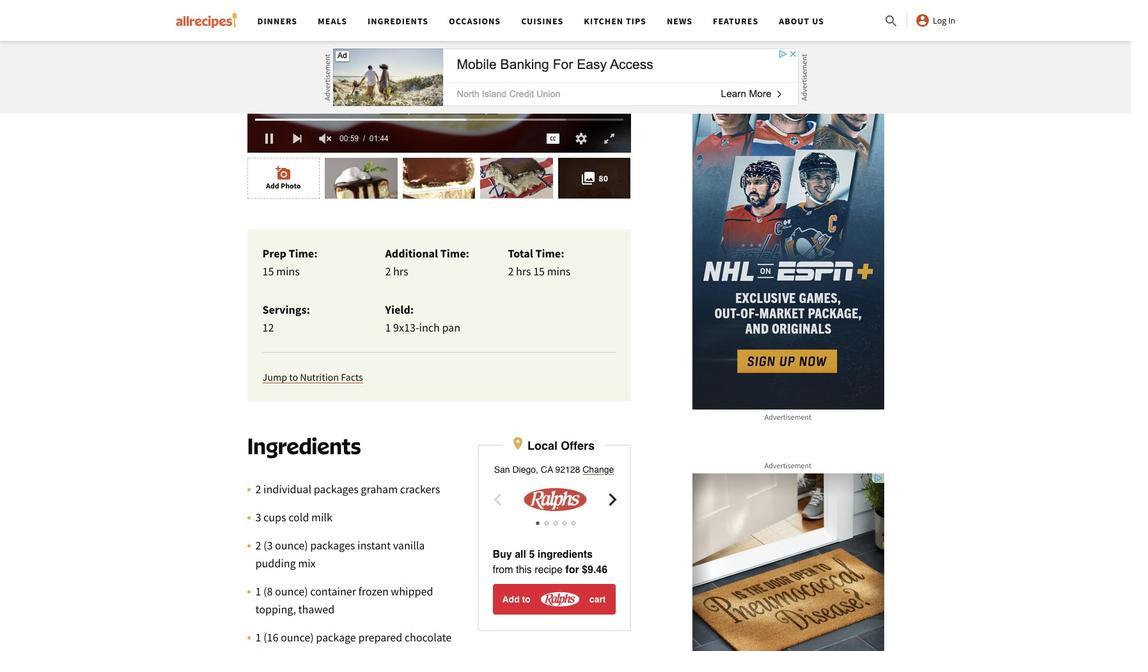 Task type: locate. For each thing, give the bounding box(es) containing it.
2 vertical spatial 1
[[256, 631, 261, 645]]

1 horizontal spatial 15
[[534, 264, 545, 279]]

1 vertical spatial to
[[522, 595, 531, 605]]

us
[[812, 15, 825, 27]]

servings:
[[263, 302, 310, 317]]

0 horizontal spatial add
[[266, 181, 279, 190]]

2 hrs from the left
[[516, 264, 531, 279]]

diego,
[[513, 465, 539, 475]]

1 (8 ounce) container
[[256, 584, 356, 599]]

packages down milk
[[310, 538, 355, 553]]

0 vertical spatial ounce)
[[275, 538, 308, 553]]

to for jump
[[289, 371, 298, 384]]

0 horizontal spatial 15
[[263, 264, 274, 279]]

2 up 3 in the bottom of the page
[[256, 482, 261, 497]]

mins inside total time: 2 hrs 15 mins
[[547, 264, 571, 279]]

00:59 timer
[[339, 125, 359, 153]]

1 left '9x13-'
[[385, 320, 391, 335]]

time: inside additional time: 2 hrs
[[441, 246, 469, 261]]

time: for prep time:
[[289, 246, 318, 261]]

unmute button group
[[311, 125, 339, 153]]

prep time: 15 mins
[[263, 246, 318, 279]]

hrs inside total time: 2 hrs 15 mins
[[516, 264, 531, 279]]

3 time: from the left
[[536, 246, 565, 261]]

0 vertical spatial to
[[289, 371, 298, 384]]

1 vertical spatial ralphs logo image
[[533, 590, 587, 609]]

1 vertical spatial 1
[[256, 584, 261, 599]]

1 horizontal spatial mins
[[547, 264, 571, 279]]

0 horizontal spatial ingredients
[[247, 432, 361, 460]]

local offers
[[528, 439, 595, 453]]

navigation containing dinners
[[247, 0, 884, 41]]

1 horizontal spatial to
[[522, 595, 531, 605]]

1 horizontal spatial hrs
[[516, 264, 531, 279]]

2 15 from the left
[[534, 264, 545, 279]]

buy
[[493, 549, 512, 561]]

1 15 from the left
[[263, 264, 274, 279]]

0 vertical spatial packages
[[314, 482, 359, 497]]

hrs inside additional time: 2 hrs
[[393, 264, 408, 279]]

time: inside prep time: 15 mins
[[289, 246, 318, 261]]

package
[[316, 631, 356, 645]]

1 horizontal spatial add
[[502, 595, 520, 605]]

additional
[[385, 246, 438, 261]]

local
[[528, 439, 558, 453]]

1 vertical spatial add
[[502, 595, 520, 605]]

2
[[385, 264, 391, 279], [508, 264, 514, 279], [256, 482, 261, 497], [256, 538, 261, 553]]

recipe
[[535, 565, 563, 576]]

add to
[[502, 595, 531, 605]]

1 vertical spatial ingredients
[[247, 432, 361, 460]]

video player application
[[247, 0, 631, 171]]

instant
[[358, 538, 391, 553]]

0 horizontal spatial hrs
[[393, 264, 408, 279]]

2 inside total time: 2 hrs 15 mins
[[508, 264, 514, 279]]

3 cups cold milk
[[256, 510, 333, 525]]

2 down total
[[508, 264, 514, 279]]

0 vertical spatial 1
[[385, 320, 391, 335]]

0 vertical spatial add
[[266, 181, 279, 190]]

add down from on the left bottom of page
[[502, 595, 520, 605]]

change
[[583, 465, 614, 475]]

1
[[385, 320, 391, 335], [256, 584, 261, 599], [256, 631, 261, 645]]

add inside button
[[266, 181, 279, 190]]

ralphs logo image
[[511, 487, 600, 513], [533, 590, 587, 609]]

frosting
[[256, 648, 292, 652]]

15 inside prep time: 15 mins
[[263, 264, 274, 279]]

mins
[[276, 264, 300, 279], [547, 264, 571, 279]]

(8
[[264, 584, 273, 599]]

92128
[[555, 465, 580, 475]]

ralphs logo image down san diego, ca 92128 change
[[511, 487, 600, 513]]

search image
[[884, 13, 899, 29]]

hrs down total
[[516, 264, 531, 279]]

ounce)
[[275, 538, 308, 553], [275, 584, 308, 599], [281, 631, 314, 645]]

time: right total
[[536, 246, 565, 261]]

total
[[508, 246, 533, 261]]

2 time: from the left
[[441, 246, 469, 261]]

meals
[[318, 15, 347, 27]]

tips
[[626, 15, 647, 27]]

1 mins from the left
[[276, 264, 300, 279]]

add photo
[[266, 181, 301, 190]]

photo
[[281, 181, 301, 190]]

ounce) right (3
[[275, 538, 308, 553]]

(3
[[264, 538, 273, 553]]

time: inside total time: 2 hrs 15 mins
[[536, 246, 565, 261]]

additional time: 2 hrs
[[385, 246, 469, 279]]

1 hrs from the left
[[393, 264, 408, 279]]

0 vertical spatial ralphs logo image
[[511, 487, 600, 513]]

0 horizontal spatial to
[[289, 371, 298, 384]]

to right jump
[[289, 371, 298, 384]]

yield: 1 9x13-inch pan
[[385, 302, 461, 335]]

mins inside prep time: 15 mins
[[276, 264, 300, 279]]

hrs for 2 hrs
[[393, 264, 408, 279]]

time: right "additional"
[[441, 246, 469, 261]]

individual
[[264, 482, 312, 497]]

1 horizontal spatial time:
[[441, 246, 469, 261]]

yield:
[[385, 302, 414, 317]]

hrs down "additional"
[[393, 264, 408, 279]]

meals link
[[318, 15, 347, 27]]

0 horizontal spatial mins
[[276, 264, 300, 279]]

hrs for 2 hrs 15 mins
[[516, 264, 531, 279]]

about
[[779, 15, 810, 27]]

dinners link
[[257, 15, 297, 27]]

advertisement region
[[692, 26, 884, 410], [333, 49, 799, 106], [692, 474, 884, 652]]

ounce) right (8
[[275, 584, 308, 599]]

add for add to
[[502, 595, 520, 605]]

ingredients
[[368, 15, 429, 27], [247, 432, 361, 460]]

2 mins from the left
[[547, 264, 571, 279]]

add left photo
[[266, 181, 279, 190]]

this
[[516, 565, 532, 576]]

1 horizontal spatial ingredients
[[368, 15, 429, 27]]

hrs
[[393, 264, 408, 279], [516, 264, 531, 279]]

2 (3 ounce) packages
[[256, 538, 355, 553]]

graham
[[361, 482, 398, 497]]

3
[[256, 510, 261, 525]]

packages up milk
[[314, 482, 359, 497]]

all
[[515, 549, 526, 561]]

ralphs logo image down recipe
[[533, 590, 587, 609]]

servings: 12
[[263, 302, 310, 335]]

15
[[263, 264, 274, 279], [534, 264, 545, 279]]

container
[[310, 584, 356, 599]]

to down this
[[522, 595, 531, 605]]

ingredients link
[[368, 15, 429, 27]]

0 vertical spatial ingredients
[[368, 15, 429, 27]]

navigation
[[247, 0, 884, 41]]

5
[[529, 549, 535, 561]]

features link
[[713, 15, 759, 27]]

to
[[289, 371, 298, 384], [522, 595, 531, 605]]

1 left (8
[[256, 584, 261, 599]]

crackers
[[400, 482, 440, 497]]

2 down "additional"
[[385, 264, 391, 279]]

add for add photo
[[266, 181, 279, 190]]

ounce) right (16 at the left bottom of page
[[281, 631, 314, 645]]

facts
[[341, 371, 363, 384]]

jump
[[263, 371, 287, 384]]

1 vertical spatial ounce)
[[275, 584, 308, 599]]

features
[[713, 15, 759, 27]]

home image
[[176, 13, 237, 28]]

instant vanilla pudding mix
[[256, 538, 425, 571]]

2 horizontal spatial time:
[[536, 246, 565, 261]]

kitchen tips
[[584, 15, 647, 27]]

cuisines
[[521, 15, 564, 27]]

1 time: from the left
[[289, 246, 318, 261]]

time:
[[289, 246, 318, 261], [441, 246, 469, 261], [536, 246, 565, 261]]

about us
[[779, 15, 825, 27]]

in
[[949, 15, 956, 26]]

2 vertical spatial ounce)
[[281, 631, 314, 645]]

1 vertical spatial packages
[[310, 538, 355, 553]]

packages
[[314, 482, 359, 497], [310, 538, 355, 553]]

1 left (16 at the left bottom of page
[[256, 631, 261, 645]]

2 left (3
[[256, 538, 261, 553]]

time: right prep
[[289, 246, 318, 261]]

0 horizontal spatial time:
[[289, 246, 318, 261]]



Task type: vqa. For each thing, say whether or not it's contained in the screenshot.
overnight.
no



Task type: describe. For each thing, give the bounding box(es) containing it.
ounce) for mix
[[275, 538, 308, 553]]

for
[[566, 565, 579, 576]]

ounce) for thawed
[[275, 584, 308, 599]]

san diego, ca 92128 change
[[494, 465, 614, 475]]

about us link
[[779, 15, 825, 27]]

prep
[[263, 246, 286, 261]]

log in link
[[915, 13, 956, 28]]

add photo image
[[276, 166, 291, 181]]

log
[[933, 15, 947, 26]]

2 individual packages graham crackers
[[256, 482, 440, 497]]

jump to nutrition facts
[[263, 371, 363, 384]]

prepared chocolate frosting
[[256, 631, 452, 652]]

ca
[[541, 465, 553, 475]]

kitchen tips link
[[584, 15, 647, 27]]

news
[[667, 15, 693, 27]]

ingredients
[[538, 549, 593, 561]]

occasions link
[[449, 15, 501, 27]]

dinners
[[257, 15, 297, 27]]

cart
[[590, 595, 606, 605]]

thawed
[[298, 602, 335, 617]]

account image
[[915, 13, 931, 28]]

change button
[[583, 464, 614, 476]]

cold
[[289, 510, 309, 525]]

1 for 1 (8 ounce) container
[[256, 584, 261, 599]]

total time: 2 hrs 15 mins
[[508, 246, 571, 279]]

news link
[[667, 15, 693, 27]]

whipped
[[391, 584, 433, 599]]

offers
[[561, 439, 595, 453]]

prepared
[[358, 631, 402, 645]]

frozen whipped topping, thawed
[[256, 584, 433, 617]]

from
[[493, 565, 513, 576]]

mix
[[298, 556, 316, 571]]

80 button
[[558, 158, 631, 199]]

add photo button
[[247, 158, 320, 199]]

12
[[263, 320, 274, 335]]

to for add
[[522, 595, 531, 605]]

time: for total time:
[[536, 246, 565, 261]]

vanilla
[[393, 538, 425, 553]]

inch
[[419, 320, 440, 335]]

15 inside total time: 2 hrs 15 mins
[[534, 264, 545, 279]]

9x13-
[[393, 320, 419, 335]]

san
[[494, 465, 510, 475]]

frozen
[[359, 584, 389, 599]]

1 inside yield: 1 9x13-inch pan
[[385, 320, 391, 335]]

cups
[[264, 510, 286, 525]]

occasions
[[449, 15, 501, 27]]

buy all 5 ingredients from this recipe for $9.46
[[493, 549, 608, 576]]

80
[[599, 173, 608, 184]]

1 for 1 (16 ounce) package
[[256, 631, 261, 645]]

2 inside additional time: 2 hrs
[[385, 264, 391, 279]]

milk
[[312, 510, 333, 525]]

01:44
[[369, 134, 388, 143]]

1 (16 ounce) package
[[256, 631, 356, 645]]

kitchen
[[584, 15, 624, 27]]

$9.46
[[582, 565, 608, 576]]

(16
[[264, 631, 279, 645]]

pan
[[442, 320, 461, 335]]

log in
[[933, 15, 956, 26]]

nutrition
[[300, 371, 339, 384]]

cuisines link
[[521, 15, 564, 27]]

chocolate
[[405, 631, 452, 645]]

pudding
[[256, 556, 296, 571]]

time: for additional time:
[[441, 246, 469, 261]]

topping,
[[256, 602, 296, 617]]

01:44 timer
[[359, 125, 388, 153]]

00:59
[[339, 134, 359, 143]]



